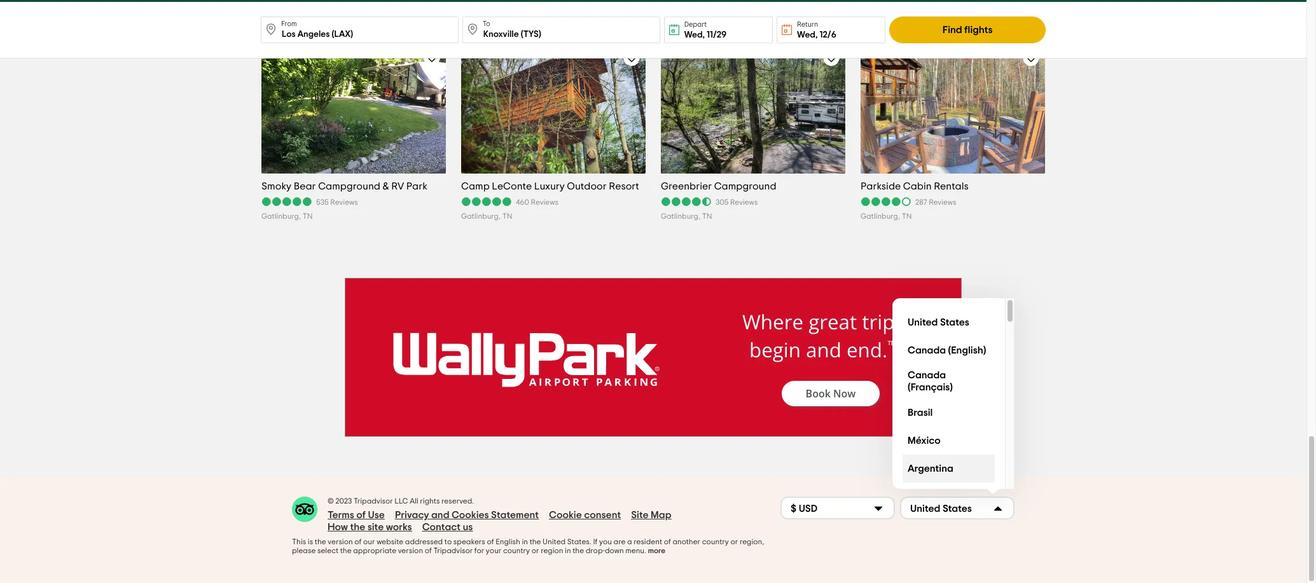 Task type: describe. For each thing, give the bounding box(es) containing it.
park
[[406, 181, 428, 191]]

depart wed, 11/29
[[684, 21, 727, 39]]

reserved.
[[442, 498, 474, 505]]

your
[[486, 547, 502, 555]]

méxico link
[[903, 427, 995, 455]]

us
[[463, 522, 473, 533]]

tn for bear
[[303, 213, 313, 220]]

the left drop-
[[573, 547, 584, 555]]

advertisement region
[[345, 278, 962, 437]]

0 vertical spatial in
[[363, 7, 375, 22]]

all
[[1035, 9, 1045, 19]]

region
[[541, 547, 563, 555]]

are
[[614, 538, 626, 546]]

use
[[368, 510, 385, 521]]

$ usd
[[791, 504, 818, 514]]

1 campground from the left
[[318, 181, 380, 191]]

consent
[[584, 510, 621, 521]]

brasil
[[908, 408, 933, 418]]

site
[[368, 522, 384, 533]]

drop-
[[586, 547, 605, 555]]

smoky bear campground & rv park
[[262, 181, 428, 191]]

see
[[1016, 9, 1033, 19]]

usd
[[799, 504, 818, 514]]

smoky bear campground & rv park link
[[262, 180, 446, 192]]

llc
[[395, 498, 408, 505]]

canada (english) link
[[903, 337, 995, 365]]

canada for canada (english)
[[908, 345, 946, 355]]

please
[[292, 547, 316, 555]]

region,
[[740, 538, 764, 546]]

united for "united states" link on the bottom right of page
[[908, 317, 938, 327]]

gatlinburg, tn for camp
[[461, 213, 513, 220]]

map
[[651, 510, 672, 521]]

and
[[431, 510, 450, 521]]

wed, for wed, 11/29
[[684, 31, 705, 39]]

smoky bear campground & rv park image
[[241, 25, 466, 194]]

how
[[328, 522, 348, 533]]

contact
[[422, 522, 461, 533]]

site map link
[[631, 510, 672, 522]]

460 reviews
[[516, 198, 559, 206]]

terms of use link
[[328, 510, 385, 522]]

select
[[317, 547, 339, 555]]

see all link
[[1016, 9, 1045, 19]]

greenbrier campground link
[[661, 180, 846, 192]]

&
[[383, 181, 389, 191]]

addressed
[[405, 538, 443, 546]]

campground inside "link"
[[714, 181, 777, 191]]

the up region
[[530, 538, 541, 546]]

statement
[[491, 510, 539, 521]]

this
[[292, 538, 306, 546]]

camp leconte luxury outdoor resort link
[[461, 180, 646, 192]]

you
[[599, 538, 612, 546]]

0 horizontal spatial version
[[328, 538, 353, 546]]

© 2023 tripadvisor llc all rights reserved.
[[328, 498, 474, 505]]

privacy
[[395, 510, 429, 521]]

city or airport text field for to
[[462, 17, 660, 43]]

resident
[[634, 538, 662, 546]]

287
[[916, 198, 927, 206]]

0 horizontal spatial or
[[532, 547, 539, 555]]

down
[[605, 547, 624, 555]]

greenbrier campground image
[[641, 25, 866, 194]]

bear
[[294, 181, 316, 191]]

united states for "united states" link on the bottom right of page
[[908, 317, 970, 327]]

united states for united states popup button
[[911, 504, 972, 514]]

parkside cabin rentals image
[[858, 46, 1049, 173]]

parkside
[[861, 181, 901, 191]]

in inside the . if you are a resident of another country or region, please select the appropriate version of tripadvisor for your country or region in the drop-down menu.
[[565, 547, 571, 555]]

united states link
[[903, 309, 995, 337]]

this is the version of our website addressed to speakers of english in the united states
[[292, 538, 590, 546]]

campgrounds
[[262, 7, 360, 22]]

parkside cabin rentals link
[[861, 180, 1045, 192]]

states for "united states" link on the bottom right of page
[[940, 317, 970, 327]]

2 vertical spatial states
[[567, 538, 590, 546]]

gatlinburg, tn for smoky
[[262, 213, 313, 220]]

canada (français) link
[[903, 365, 995, 399]]

leconte
[[492, 181, 532, 191]]

terms
[[328, 510, 354, 521]]

another
[[673, 538, 701, 546]]

the right select
[[340, 547, 352, 555]]

$
[[791, 504, 797, 514]]

camp
[[461, 181, 490, 191]]

305 reviews
[[716, 198, 758, 206]]

argentina
[[908, 464, 954, 474]]

to
[[445, 538, 452, 546]]

for
[[475, 547, 484, 555]]

find
[[943, 25, 963, 35]]

287 reviews
[[916, 198, 957, 206]]

works
[[386, 522, 412, 533]]

flights
[[965, 25, 993, 35]]

©
[[328, 498, 334, 505]]

more
[[648, 547, 666, 555]]

reviews for campground
[[730, 198, 758, 206]]

cabin
[[903, 181, 932, 191]]

all
[[410, 498, 419, 505]]

to
[[483, 20, 490, 27]]

460
[[516, 198, 529, 206]]

the right is at the left bottom of the page
[[315, 538, 326, 546]]

our
[[363, 538, 375, 546]]

site map how the site works
[[328, 510, 672, 533]]

is
[[308, 538, 313, 546]]

wed, for wed, 12/6
[[797, 31, 818, 39]]

gatlinburg
[[379, 7, 453, 22]]

. if you are a resident of another country or region, please select the appropriate version of tripadvisor for your country or region in the drop-down menu.
[[292, 538, 764, 555]]

tn for campground
[[702, 213, 712, 220]]

contact us
[[422, 522, 473, 533]]

site
[[631, 510, 649, 521]]



Task type: locate. For each thing, give the bounding box(es) containing it.
0 vertical spatial or
[[731, 538, 738, 546]]

states left if
[[567, 538, 590, 546]]

gatlinburg, tn down smoky
[[262, 213, 313, 220]]

english
[[496, 538, 520, 546]]

1 vertical spatial canada
[[908, 370, 946, 381]]

tripadvisor down to
[[434, 547, 473, 555]]

greenbrier campground
[[661, 181, 777, 191]]

menu.
[[626, 547, 646, 555]]

2 city or airport text field from the left
[[462, 17, 660, 43]]

0 vertical spatial version
[[328, 538, 353, 546]]

1 horizontal spatial in
[[522, 538, 528, 546]]

greenbrier
[[661, 181, 712, 191]]

cookie consent
[[549, 510, 621, 521]]

version down addressed
[[398, 547, 423, 555]]

united inside menu
[[908, 317, 938, 327]]

2 gatlinburg, tn from the left
[[461, 213, 513, 220]]

reviews for bear
[[330, 198, 358, 206]]

in right region
[[565, 547, 571, 555]]

privacy and cookies statement
[[395, 510, 539, 521]]

0 vertical spatial country
[[702, 538, 729, 546]]

states down the "argentina" link
[[943, 504, 972, 514]]

tripadvisor inside the . if you are a resident of another country or region, please select the appropriate version of tripadvisor for your country or region in the drop-down menu.
[[434, 547, 473, 555]]

1 vertical spatial country
[[503, 547, 530, 555]]

see all
[[1016, 9, 1045, 19]]

gatlinburg, tn for parkside
[[861, 213, 912, 220]]

of down addressed
[[425, 547, 432, 555]]

gatlinburg, for greenbrier
[[661, 213, 701, 220]]

2 wed, from the left
[[797, 31, 818, 39]]

11/29
[[707, 31, 727, 39]]

tn for cabin
[[902, 213, 912, 220]]

united up the 'canada (english)'
[[908, 317, 938, 327]]

2 reviews from the left
[[531, 198, 559, 206]]

1 vertical spatial or
[[532, 547, 539, 555]]

gatlinburg,
[[262, 213, 301, 220], [461, 213, 501, 220], [661, 213, 701, 220], [861, 213, 900, 220]]

.
[[590, 538, 592, 546]]

version down how
[[328, 538, 353, 546]]

gatlinburg, down greenbrier
[[661, 213, 701, 220]]

united down argentina
[[911, 504, 941, 514]]

1 vertical spatial in
[[522, 538, 528, 546]]

canada (français)
[[908, 370, 953, 393]]

tn
[[303, 213, 313, 220], [502, 213, 513, 220], [702, 213, 712, 220], [902, 213, 912, 220]]

1 gatlinburg, from the left
[[262, 213, 301, 220]]

campground up "305 reviews"
[[714, 181, 777, 191]]

states for united states popup button
[[943, 504, 972, 514]]

or left region,
[[731, 538, 738, 546]]

city or airport text field for from
[[261, 17, 459, 43]]

smoky
[[262, 181, 292, 191]]

brasil link
[[903, 399, 995, 427]]

tn down parkside cabin rentals
[[902, 213, 912, 220]]

(english)
[[948, 345, 987, 355]]

canada (english)
[[908, 345, 987, 355]]

of left our
[[355, 538, 362, 546]]

2 tn from the left
[[502, 213, 513, 220]]

2023
[[335, 498, 352, 505]]

City or Airport text field
[[261, 17, 459, 43], [462, 17, 660, 43]]

united states button
[[900, 497, 1015, 520]]

1 vertical spatial united
[[911, 504, 941, 514]]

menu containing united states
[[893, 298, 1015, 511]]

1 wed, from the left
[[684, 31, 705, 39]]

4 reviews from the left
[[929, 198, 957, 206]]

tn for leconte
[[502, 213, 513, 220]]

3 gatlinburg, from the left
[[661, 213, 701, 220]]

2 vertical spatial united
[[543, 538, 566, 546]]

12/6
[[820, 31, 837, 39]]

or left region
[[532, 547, 539, 555]]

4 tn from the left
[[902, 213, 912, 220]]

rights
[[420, 498, 440, 505]]

0 vertical spatial united states
[[908, 317, 970, 327]]

country
[[702, 538, 729, 546], [503, 547, 530, 555]]

wed, inside depart wed, 11/29
[[684, 31, 705, 39]]

united states down the "argentina" link
[[911, 504, 972, 514]]

wed, down return
[[797, 31, 818, 39]]

website
[[377, 538, 404, 546]]

2 vertical spatial in
[[565, 547, 571, 555]]

1 reviews from the left
[[330, 198, 358, 206]]

contact us link
[[422, 522, 473, 534]]

1 horizontal spatial tripadvisor
[[434, 547, 473, 555]]

menu
[[893, 298, 1015, 511]]

(français)
[[908, 382, 953, 393]]

appropriate
[[353, 547, 396, 555]]

0 horizontal spatial tripadvisor
[[354, 498, 393, 505]]

reviews
[[330, 198, 358, 206], [531, 198, 559, 206], [730, 198, 758, 206], [929, 198, 957, 206]]

rv
[[391, 181, 404, 191]]

3 reviews from the left
[[730, 198, 758, 206]]

united up region
[[543, 538, 566, 546]]

gatlinburg, tn down greenbrier
[[661, 213, 712, 220]]

cookies
[[452, 510, 489, 521]]

3 tn from the left
[[702, 213, 712, 220]]

2 horizontal spatial in
[[565, 547, 571, 555]]

a
[[627, 538, 632, 546]]

tripadvisor up use
[[354, 498, 393, 505]]

states up canada (english) link
[[940, 317, 970, 327]]

campgrounds in gatlinburg link
[[262, 7, 453, 22]]

gatlinburg, down smoky
[[262, 213, 301, 220]]

1 horizontal spatial or
[[731, 538, 738, 546]]

in left gatlinburg
[[363, 7, 375, 22]]

1 vertical spatial states
[[943, 504, 972, 514]]

canada up the canada (français)
[[908, 345, 946, 355]]

country right another
[[702, 538, 729, 546]]

canada up the (français)
[[908, 370, 946, 381]]

reviews down greenbrier campground "link"
[[730, 198, 758, 206]]

0 horizontal spatial country
[[503, 547, 530, 555]]

tn down greenbrier campground
[[702, 213, 712, 220]]

the inside site map how the site works
[[350, 522, 365, 533]]

0 vertical spatial tripadvisor
[[354, 498, 393, 505]]

1 horizontal spatial version
[[398, 547, 423, 555]]

version
[[328, 538, 353, 546], [398, 547, 423, 555]]

in right the english
[[522, 538, 528, 546]]

united for united states popup button
[[911, 504, 941, 514]]

campgrounds in gatlinburg
[[262, 7, 453, 22]]

reviews for leconte
[[531, 198, 559, 206]]

0 vertical spatial canada
[[908, 345, 946, 355]]

1 horizontal spatial city or airport text field
[[462, 17, 660, 43]]

cookie
[[549, 510, 582, 521]]

4 gatlinburg, tn from the left
[[861, 213, 912, 220]]

more button
[[648, 547, 666, 556]]

$ usd button
[[781, 497, 895, 520]]

of
[[356, 510, 366, 521], [355, 538, 362, 546], [487, 538, 494, 546], [664, 538, 671, 546], [425, 547, 432, 555]]

wed, down depart on the right top of page
[[684, 31, 705, 39]]

1 city or airport text field from the left
[[261, 17, 459, 43]]

305
[[716, 198, 729, 206]]

gatlinburg, for camp
[[461, 213, 501, 220]]

reviews down rentals
[[929, 198, 957, 206]]

1 horizontal spatial wed,
[[797, 31, 818, 39]]

wed, inside return wed, 12/6
[[797, 31, 818, 39]]

tn down leconte
[[502, 213, 513, 220]]

méxico
[[908, 436, 941, 446]]

canada for canada (français)
[[908, 370, 946, 381]]

tripadvisor
[[354, 498, 393, 505], [434, 547, 473, 555]]

gatlinburg, tn down parkside
[[861, 213, 912, 220]]

campground up "535 reviews"
[[318, 181, 380, 191]]

country down the english
[[503, 547, 530, 555]]

0 horizontal spatial campground
[[318, 181, 380, 191]]

0 horizontal spatial wed,
[[684, 31, 705, 39]]

2 gatlinburg, from the left
[[461, 213, 501, 220]]

gatlinburg, down parkside
[[861, 213, 900, 220]]

united states up the 'canada (english)'
[[908, 317, 970, 327]]

of up more button
[[664, 538, 671, 546]]

1 canada from the top
[[908, 345, 946, 355]]

reviews for cabin
[[929, 198, 957, 206]]

gatlinburg, tn for greenbrier
[[661, 213, 712, 220]]

find flights
[[943, 25, 993, 35]]

1 horizontal spatial country
[[702, 538, 729, 546]]

camp leconte luxury outdoor resort image
[[461, 15, 646, 204]]

1 vertical spatial version
[[398, 547, 423, 555]]

1 gatlinburg, tn from the left
[[262, 213, 313, 220]]

tn down bear
[[303, 213, 313, 220]]

of up your
[[487, 538, 494, 546]]

3 gatlinburg, tn from the left
[[661, 213, 712, 220]]

find flights button
[[890, 17, 1046, 43]]

gatlinburg, down camp
[[461, 213, 501, 220]]

gatlinburg, tn
[[262, 213, 313, 220], [461, 213, 513, 220], [661, 213, 712, 220], [861, 213, 912, 220]]

united states inside popup button
[[911, 504, 972, 514]]

0 horizontal spatial in
[[363, 7, 375, 22]]

speakers
[[454, 538, 485, 546]]

united inside popup button
[[911, 504, 941, 514]]

rentals
[[934, 181, 969, 191]]

1 vertical spatial tripadvisor
[[434, 547, 473, 555]]

campground
[[318, 181, 380, 191], [714, 181, 777, 191]]

argentina link
[[903, 455, 995, 483]]

canada
[[908, 345, 946, 355], [908, 370, 946, 381]]

privacy and cookies statement link
[[395, 510, 539, 522]]

gatlinburg, for parkside
[[861, 213, 900, 220]]

gatlinburg, for smoky
[[262, 213, 301, 220]]

luxury
[[534, 181, 565, 191]]

0 horizontal spatial city or airport text field
[[261, 17, 459, 43]]

depart
[[684, 21, 707, 28]]

canada inside the canada (français)
[[908, 370, 946, 381]]

the
[[350, 522, 365, 533], [315, 538, 326, 546], [530, 538, 541, 546], [340, 547, 352, 555], [573, 547, 584, 555]]

1 vertical spatial united states
[[911, 504, 972, 514]]

version inside the . if you are a resident of another country or region, please select the appropriate version of tripadvisor for your country or region in the drop-down menu.
[[398, 547, 423, 555]]

in
[[363, 7, 375, 22], [522, 538, 528, 546], [565, 547, 571, 555]]

reviews down luxury
[[531, 198, 559, 206]]

states inside menu
[[940, 317, 970, 327]]

0 vertical spatial united
[[908, 317, 938, 327]]

gatlinburg, tn down camp
[[461, 213, 513, 220]]

from
[[281, 20, 297, 27]]

outdoor
[[567, 181, 607, 191]]

4 gatlinburg, from the left
[[861, 213, 900, 220]]

of up how the site works link
[[356, 510, 366, 521]]

1 tn from the left
[[303, 213, 313, 220]]

the down terms of use link
[[350, 522, 365, 533]]

1 horizontal spatial campground
[[714, 181, 777, 191]]

states inside popup button
[[943, 504, 972, 514]]

reviews down smoky bear campground & rv park
[[330, 198, 358, 206]]

terms of use
[[328, 510, 385, 521]]

if
[[593, 538, 598, 546]]

parkside cabin rentals
[[861, 181, 969, 191]]

0 vertical spatial states
[[940, 317, 970, 327]]

535
[[316, 198, 329, 206]]

2 canada from the top
[[908, 370, 946, 381]]

cookie consent button
[[549, 510, 621, 522]]

2 campground from the left
[[714, 181, 777, 191]]



Task type: vqa. For each thing, say whether or not it's contained in the screenshot.
fourth Gatlinburg,
yes



